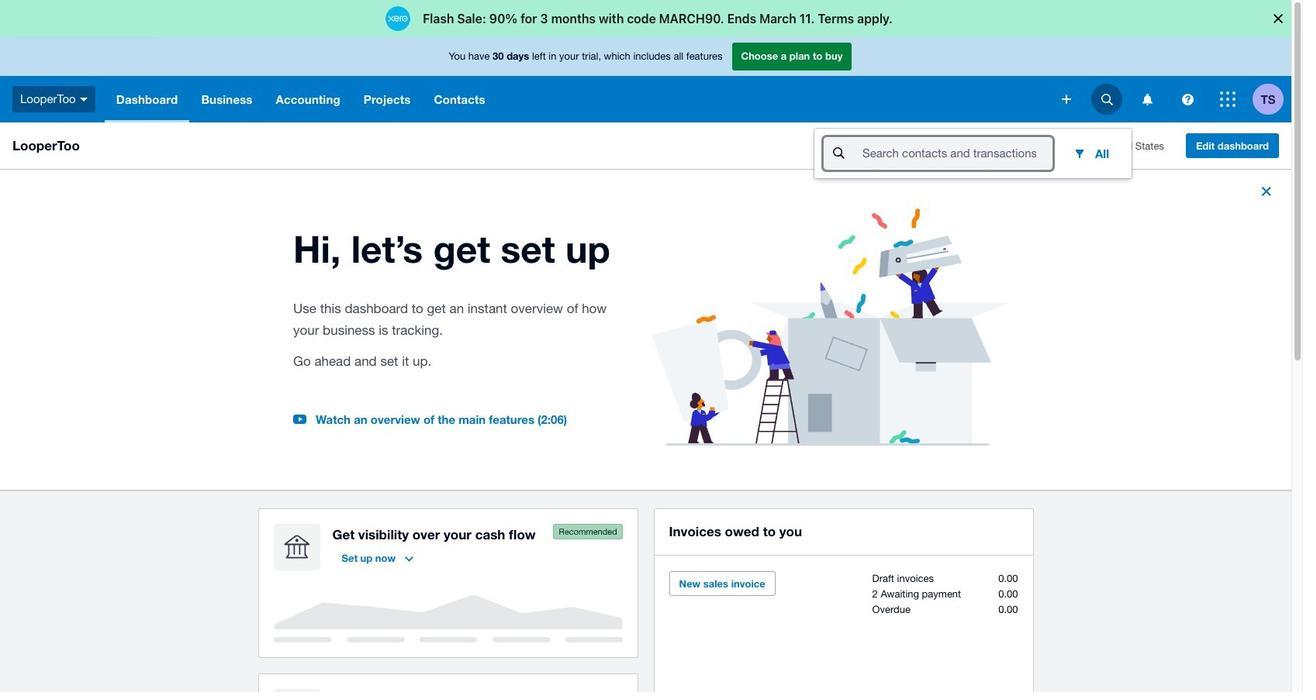 Task type: vqa. For each thing, say whether or not it's contained in the screenshot.
rightmost svg icon
yes



Task type: describe. For each thing, give the bounding box(es) containing it.
select filter image
[[1067, 141, 1092, 166]]

Search contacts and transactions search field
[[861, 139, 1052, 168]]

1 svg image from the left
[[1101, 93, 1113, 105]]

banking preview line graph image
[[273, 595, 622, 643]]



Task type: locate. For each thing, give the bounding box(es) containing it.
svg image
[[1220, 92, 1236, 107], [1182, 93, 1193, 105], [1062, 95, 1071, 104], [80, 98, 87, 101]]

dialog
[[0, 0, 1303, 37]]

None search field
[[824, 137, 1052, 170]]

recommended icon image
[[553, 524, 622, 540]]

banner
[[0, 37, 1291, 178]]

1 horizontal spatial svg image
[[1142, 93, 1152, 105]]

svg image
[[1101, 93, 1113, 105], [1142, 93, 1152, 105]]

close image
[[1254, 179, 1279, 204]]

0 horizontal spatial svg image
[[1101, 93, 1113, 105]]

banking icon image
[[273, 524, 320, 571]]

2 svg image from the left
[[1142, 93, 1152, 105]]

group
[[814, 129, 1132, 178]]



